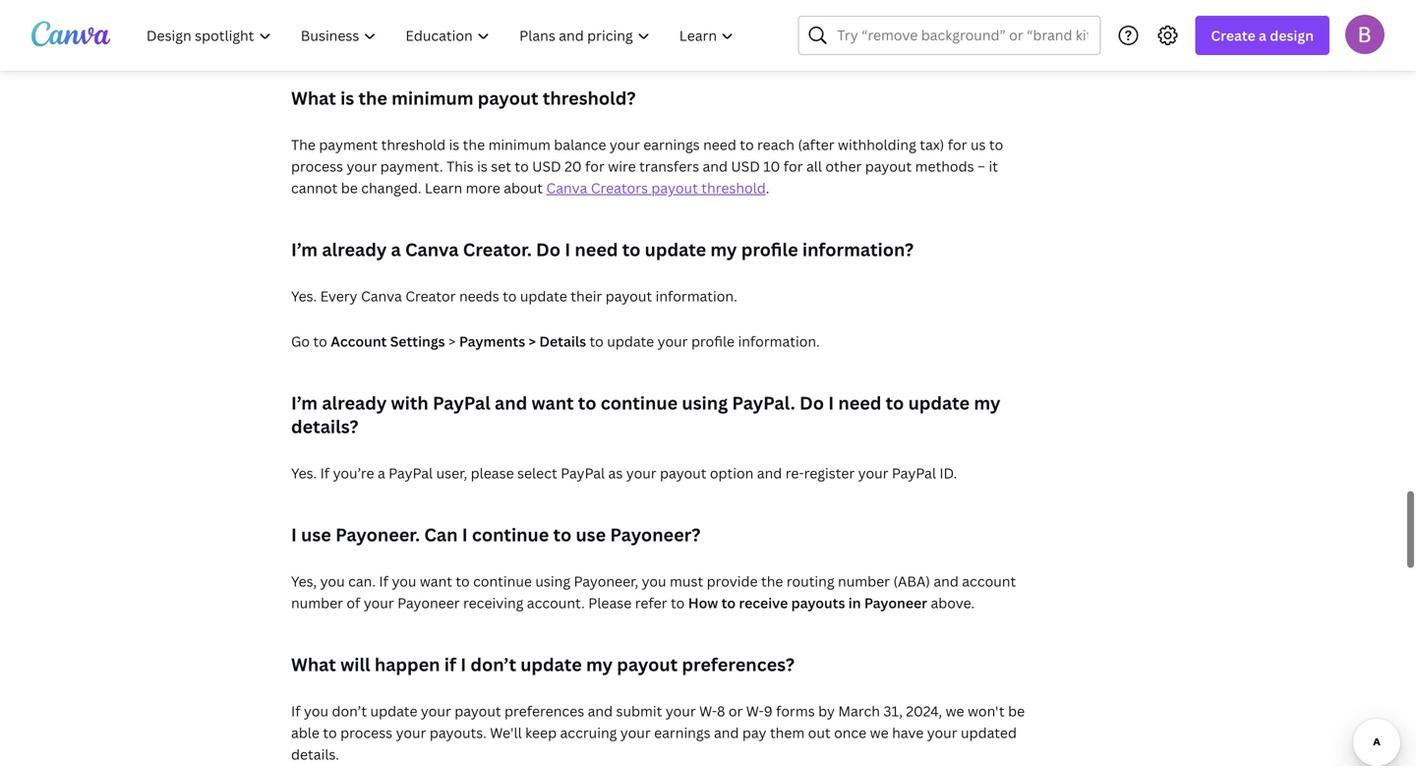 Task type: locate. For each thing, give the bounding box(es) containing it.
do
[[536, 238, 561, 262], [800, 391, 824, 415]]

be
[[341, 179, 358, 197], [1008, 702, 1025, 721]]

1 vertical spatial is
[[449, 135, 460, 154]]

2 horizontal spatial need
[[838, 391, 882, 415]]

what for what is the minimum payout threshold?
[[291, 86, 336, 110]]

if left you're
[[320, 464, 330, 483]]

bob builder image
[[1346, 15, 1385, 54]]

0 horizontal spatial payoneer
[[398, 594, 460, 612]]

yes, you can. if you want to continue using payoneer, you must provide the routing number (aba) and account number of your payoneer receiving account. please refer to
[[291, 572, 1016, 612]]

minimum
[[392, 86, 474, 110], [488, 135, 551, 154]]

profile down .
[[741, 238, 798, 262]]

w- left or
[[700, 702, 717, 721]]

2 i'm from the top
[[291, 391, 318, 415]]

use up yes,
[[301, 523, 331, 547]]

provide
[[707, 572, 758, 591]]

0 vertical spatial profile
[[741, 238, 798, 262]]

0 vertical spatial continue
[[601, 391, 678, 415]]

your right register
[[858, 464, 889, 483]]

0 vertical spatial the
[[359, 86, 387, 110]]

1 vertical spatial already
[[322, 391, 387, 415]]

1 horizontal spatial need
[[703, 135, 737, 154]]

1 horizontal spatial >
[[529, 332, 536, 351]]

is up payment
[[340, 86, 354, 110]]

1 vertical spatial do
[[800, 391, 824, 415]]

process inside if you don't update your payout preferences and submit your w-8 or w-9 forms by march 31, 2024, we won't be able to process your payouts. we'll keep accruing your earnings and pay them out once we have your updated details.
[[340, 724, 393, 742]]

usd left 10
[[731, 157, 760, 176]]

withholding
[[838, 135, 917, 154]]

1 horizontal spatial threshold
[[702, 179, 766, 197]]

already for a
[[322, 238, 387, 262]]

and left re-
[[757, 464, 782, 483]]

option
[[710, 464, 754, 483]]

0 horizontal spatial w-
[[700, 702, 717, 721]]

continue up the "yes. if you're a paypal user, please select paypal as your payout option and re-register your paypal id."
[[601, 391, 678, 415]]

and inside yes, you can. if you want to continue using payoneer, you must provide the routing number (aba) and account number of your payoneer receiving account. please refer to
[[934, 572, 959, 591]]

we down 31,
[[870, 724, 889, 742]]

2 vertical spatial is
[[477, 157, 488, 176]]

if right can.
[[379, 572, 389, 591]]

0 vertical spatial canva
[[546, 179, 588, 197]]

set
[[491, 157, 512, 176]]

0 vertical spatial what
[[291, 86, 336, 110]]

if
[[320, 464, 330, 483], [379, 572, 389, 591], [291, 702, 301, 721]]

by
[[819, 702, 835, 721]]

payoneer
[[398, 594, 460, 612], [865, 594, 928, 612]]

0 horizontal spatial usd
[[532, 157, 561, 176]]

we right 2024,
[[946, 702, 965, 721]]

1 vertical spatial i'm
[[291, 391, 318, 415]]

1 vertical spatial minimum
[[488, 135, 551, 154]]

information?
[[803, 238, 914, 262]]

2 vertical spatial canva
[[361, 287, 402, 305]]

profile up paypal.
[[691, 332, 735, 351]]

be right won't
[[1008, 702, 1025, 721]]

2 w- from the left
[[746, 702, 764, 721]]

1 vertical spatial profile
[[691, 332, 735, 351]]

if up 'able'
[[291, 702, 301, 721]]

you inside if you don't update your payout preferences and submit your w-8 or w-9 forms by march 31, 2024, we won't be able to process your payouts. we'll keep accruing your earnings and pay them out once we have your updated details.
[[304, 702, 329, 721]]

creator.
[[463, 238, 532, 262]]

1 what from the top
[[291, 86, 336, 110]]

0 horizontal spatial we
[[870, 724, 889, 742]]

every
[[320, 287, 358, 305]]

need up register
[[838, 391, 882, 415]]

1 horizontal spatial the
[[463, 135, 485, 154]]

1 use from the left
[[301, 523, 331, 547]]

a inside dropdown button
[[1259, 26, 1267, 45]]

continue down please
[[472, 523, 549, 547]]

the
[[359, 86, 387, 110], [463, 135, 485, 154], [761, 572, 783, 591]]

1 i'm from the top
[[291, 238, 318, 262]]

we
[[946, 702, 965, 721], [870, 724, 889, 742]]

using left paypal.
[[682, 391, 728, 415]]

2 horizontal spatial a
[[1259, 26, 1267, 45]]

canva down the 20 at the top left
[[546, 179, 588, 197]]

1 horizontal spatial we
[[946, 702, 965, 721]]

submit
[[616, 702, 662, 721]]

the up "receive"
[[761, 572, 783, 591]]

details?
[[291, 415, 359, 439]]

threshold down 10
[[702, 179, 766, 197]]

need left reach
[[703, 135, 737, 154]]

a down changed.
[[391, 238, 401, 262]]

update right details
[[607, 332, 654, 351]]

2 horizontal spatial if
[[379, 572, 389, 591]]

or
[[729, 702, 743, 721]]

0 horizontal spatial threshold
[[381, 135, 446, 154]]

2 horizontal spatial canva
[[546, 179, 588, 197]]

2 vertical spatial continue
[[473, 572, 532, 591]]

1 horizontal spatial number
[[838, 572, 890, 591]]

profile for my
[[741, 238, 798, 262]]

need inside "i'm already with paypal and want to continue using paypal. do i need to update my details?"
[[838, 391, 882, 415]]

canva right every
[[361, 287, 402, 305]]

number down yes,
[[291, 594, 343, 612]]

1 vertical spatial yes.
[[291, 464, 317, 483]]

want
[[532, 391, 574, 415], [420, 572, 452, 591]]

1 vertical spatial the
[[463, 135, 485, 154]]

0 vertical spatial information.
[[656, 287, 738, 305]]

2024,
[[906, 702, 943, 721]]

be inside the payment threshold is the minimum balance your earnings need to reach (after withholding tax) for us to process your payment. this is set to usd 20 for wire transfers and usd 10 for all other payout methods – it cannot be changed. learn more about
[[341, 179, 358, 197]]

i'm already with paypal and want to continue using paypal. do i need to update my details?
[[291, 391, 1001, 439]]

i right if
[[461, 653, 466, 677]]

i'm down cannot at the top left of the page
[[291, 238, 318, 262]]

0 vertical spatial threshold
[[381, 135, 446, 154]]

1 horizontal spatial for
[[784, 157, 803, 176]]

must
[[670, 572, 704, 591]]

continue inside yes, you can. if you want to continue using payoneer, you must provide the routing number (aba) and account number of your payoneer receiving account. please refer to
[[473, 572, 532, 591]]

1 vertical spatial number
[[291, 594, 343, 612]]

yes,
[[291, 572, 317, 591]]

payoneer left receiving at left
[[398, 594, 460, 612]]

yes.
[[291, 287, 317, 305], [291, 464, 317, 483]]

don't right if
[[471, 653, 516, 677]]

don't inside if you don't update your payout preferences and submit your w-8 or w-9 forms by march 31, 2024, we won't be able to process your payouts. we'll keep accruing your earnings and pay them out once we have your updated details.
[[332, 702, 367, 721]]

i right creator.
[[565, 238, 571, 262]]

> left details
[[529, 332, 536, 351]]

0 horizontal spatial don't
[[332, 702, 367, 721]]

account
[[331, 332, 387, 351]]

the
[[291, 135, 316, 154]]

i'm inside "i'm already with paypal and want to continue using paypal. do i need to update my details?"
[[291, 391, 318, 415]]

your down 2024,
[[927, 724, 958, 742]]

do right creator.
[[536, 238, 561, 262]]

this
[[447, 157, 474, 176]]

1 vertical spatial what
[[291, 653, 336, 677]]

details
[[539, 332, 586, 351]]

for right the 20 at the top left
[[585, 157, 605, 176]]

your down submit
[[621, 724, 651, 742]]

2 vertical spatial a
[[378, 464, 385, 483]]

and up above.
[[934, 572, 959, 591]]

8
[[717, 702, 725, 721]]

continue for paypal.
[[601, 391, 678, 415]]

2 already from the top
[[322, 391, 387, 415]]

to
[[740, 135, 754, 154], [990, 135, 1004, 154], [515, 157, 529, 176], [622, 238, 641, 262], [503, 287, 517, 305], [313, 332, 327, 351], [590, 332, 604, 351], [578, 391, 597, 415], [886, 391, 904, 415], [553, 523, 572, 547], [456, 572, 470, 591], [671, 594, 685, 612], [722, 594, 736, 612], [323, 724, 337, 742]]

0 horizontal spatial minimum
[[392, 86, 474, 110]]

0 horizontal spatial number
[[291, 594, 343, 612]]

process up cannot at the top left of the page
[[291, 157, 343, 176]]

design
[[1270, 26, 1314, 45]]

> right 'settings'
[[449, 332, 456, 351]]

0 horizontal spatial is
[[340, 86, 354, 110]]

payout right their
[[606, 287, 652, 305]]

minimum up set
[[488, 135, 551, 154]]

1 vertical spatial don't
[[332, 702, 367, 721]]

updated
[[961, 724, 1017, 742]]

0 vertical spatial we
[[946, 702, 965, 721]]

update down happen
[[370, 702, 418, 721]]

want down can
[[420, 572, 452, 591]]

0 vertical spatial be
[[341, 179, 358, 197]]

don't down will
[[332, 702, 367, 721]]

usd
[[532, 157, 561, 176], [731, 157, 760, 176]]

continue for payoneer,
[[473, 572, 532, 591]]

and right 'transfers'
[[703, 157, 728, 176]]

2 vertical spatial the
[[761, 572, 783, 591]]

i'm
[[291, 238, 318, 262], [291, 391, 318, 415]]

1 horizontal spatial minimum
[[488, 135, 551, 154]]

0 vertical spatial already
[[322, 238, 387, 262]]

the up payment
[[359, 86, 387, 110]]

payment.
[[380, 157, 443, 176]]

already left with
[[322, 391, 387, 415]]

canva creators payout threshold link
[[546, 179, 766, 197]]

i'm for i'm already a canva creator. do i need to update my profile information?
[[291, 238, 318, 262]]

i
[[565, 238, 571, 262], [828, 391, 834, 415], [291, 523, 297, 547], [462, 523, 468, 547], [461, 653, 466, 677]]

0 vertical spatial using
[[682, 391, 728, 415]]

process inside the payment threshold is the minimum balance your earnings need to reach (after withholding tax) for us to process your payment. this is set to usd 20 for wire transfers and usd 10 for all other payout methods – it cannot be changed. learn more about
[[291, 157, 343, 176]]

1 horizontal spatial use
[[576, 523, 606, 547]]

earnings inside the payment threshold is the minimum balance your earnings need to reach (after withholding tax) for us to process your payment. this is set to usd 20 for wire transfers and usd 10 for all other payout methods – it cannot be changed. learn more about
[[644, 135, 700, 154]]

need up their
[[575, 238, 618, 262]]

0 horizontal spatial profile
[[691, 332, 735, 351]]

2 horizontal spatial my
[[974, 391, 1001, 415]]

a left design
[[1259, 26, 1267, 45]]

yes. left you're
[[291, 464, 317, 483]]

1 horizontal spatial be
[[1008, 702, 1025, 721]]

what up the
[[291, 86, 336, 110]]

creator
[[405, 287, 456, 305]]

1 horizontal spatial usd
[[731, 157, 760, 176]]

update
[[645, 238, 706, 262], [520, 287, 567, 305], [607, 332, 654, 351], [909, 391, 970, 415], [521, 653, 582, 677], [370, 702, 418, 721]]

1 payoneer from the left
[[398, 594, 460, 612]]

1 vertical spatial using
[[535, 572, 571, 591]]

0 vertical spatial my
[[711, 238, 737, 262]]

of
[[347, 594, 360, 612]]

want inside yes, you can. if you want to continue using payoneer, you must provide the routing number (aba) and account number of your payoneer receiving account. please refer to
[[420, 572, 452, 591]]

using up account.
[[535, 572, 571, 591]]

1 horizontal spatial using
[[682, 391, 728, 415]]

0 vertical spatial is
[[340, 86, 354, 110]]

already for with
[[322, 391, 387, 415]]

1 horizontal spatial canva
[[405, 238, 459, 262]]

earnings down submit
[[654, 724, 711, 742]]

2 vertical spatial if
[[291, 702, 301, 721]]

0 vertical spatial i'm
[[291, 238, 318, 262]]

for
[[948, 135, 968, 154], [585, 157, 605, 176], [784, 157, 803, 176]]

1 usd from the left
[[532, 157, 561, 176]]

0 vertical spatial if
[[320, 464, 330, 483]]

payoneer down (aba)
[[865, 594, 928, 612]]

1 vertical spatial process
[[340, 724, 393, 742]]

process
[[291, 157, 343, 176], [340, 724, 393, 742]]

your left payouts.
[[396, 724, 426, 742]]

your right of
[[364, 594, 394, 612]]

0 vertical spatial a
[[1259, 26, 1267, 45]]

0 vertical spatial do
[[536, 238, 561, 262]]

how
[[688, 594, 718, 612]]

1 vertical spatial want
[[420, 572, 452, 591]]

minimum down top level navigation element
[[392, 86, 474, 110]]

w- right or
[[746, 702, 764, 721]]

with
[[391, 391, 429, 415]]

i'm down go at the top left
[[291, 391, 318, 415]]

2 what from the top
[[291, 653, 336, 677]]

1 vertical spatial information.
[[738, 332, 820, 351]]

0 horizontal spatial if
[[291, 702, 301, 721]]

a right you're
[[378, 464, 385, 483]]

continue
[[601, 391, 678, 415], [472, 523, 549, 547], [473, 572, 532, 591]]

canva up creator
[[405, 238, 459, 262]]

use up payoneer,
[[576, 523, 606, 547]]

what left will
[[291, 653, 336, 677]]

paypal.
[[732, 391, 796, 415]]

my
[[711, 238, 737, 262], [974, 391, 1001, 415], [586, 653, 613, 677]]

is up this at left top
[[449, 135, 460, 154]]

need inside the payment threshold is the minimum balance your earnings need to reach (after withholding tax) for us to process your payment. this is set to usd 20 for wire transfers and usd 10 for all other payout methods – it cannot be changed. learn more about
[[703, 135, 737, 154]]

1 vertical spatial if
[[379, 572, 389, 591]]

be right cannot at the top left of the page
[[341, 179, 358, 197]]

continue inside "i'm already with paypal and want to continue using paypal. do i need to update my details?"
[[601, 391, 678, 415]]

0 horizontal spatial the
[[359, 86, 387, 110]]

payment
[[319, 135, 378, 154]]

1 vertical spatial be
[[1008, 702, 1025, 721]]

0 vertical spatial number
[[838, 572, 890, 591]]

using
[[682, 391, 728, 415], [535, 572, 571, 591]]

if inside if you don't update your payout preferences and submit your w-8 or w-9 forms by march 31, 2024, we won't be able to process your payouts. we'll keep accruing your earnings and pay them out once we have your updated details.
[[291, 702, 301, 721]]

your
[[610, 135, 640, 154], [347, 157, 377, 176], [658, 332, 688, 351], [626, 464, 657, 483], [858, 464, 889, 483], [364, 594, 394, 612], [421, 702, 451, 721], [666, 702, 696, 721], [396, 724, 426, 742], [621, 724, 651, 742], [927, 724, 958, 742]]

your up wire
[[610, 135, 640, 154]]

already inside "i'm already with paypal and want to continue using paypal. do i need to update my details?"
[[322, 391, 387, 415]]

i right paypal.
[[828, 391, 834, 415]]

1 yes. from the top
[[291, 287, 317, 305]]

paypal inside "i'm already with paypal and want to continue using paypal. do i need to update my details?"
[[433, 391, 491, 415]]

earnings
[[644, 135, 700, 154], [654, 724, 711, 742]]

0 vertical spatial yes.
[[291, 287, 317, 305]]

receiving
[[463, 594, 524, 612]]

methods
[[915, 157, 974, 176]]

do right paypal.
[[800, 391, 824, 415]]

want for you
[[420, 572, 452, 591]]

0 vertical spatial process
[[291, 157, 343, 176]]

0 vertical spatial want
[[532, 391, 574, 415]]

payoneer.
[[336, 523, 420, 547]]

1 horizontal spatial if
[[320, 464, 330, 483]]

for left "us"
[[948, 135, 968, 154]]

don't
[[471, 653, 516, 677], [332, 702, 367, 721]]

preferences?
[[682, 653, 795, 677]]

1 horizontal spatial want
[[532, 391, 574, 415]]

you up refer
[[642, 572, 667, 591]]

update left their
[[520, 287, 567, 305]]

1 already from the top
[[322, 238, 387, 262]]

all
[[807, 157, 822, 176]]

their
[[571, 287, 602, 305]]

0 horizontal spatial need
[[575, 238, 618, 262]]

want inside "i'm already with paypal and want to continue using paypal. do i need to update my details?"
[[532, 391, 574, 415]]

need
[[703, 135, 737, 154], [575, 238, 618, 262], [838, 391, 882, 415]]

update up id.
[[909, 391, 970, 415]]

0 horizontal spatial want
[[420, 572, 452, 591]]

1 w- from the left
[[700, 702, 717, 721]]

1 vertical spatial continue
[[472, 523, 549, 547]]

is
[[340, 86, 354, 110], [449, 135, 460, 154], [477, 157, 488, 176]]

for left all
[[784, 157, 803, 176]]

you right yes,
[[320, 572, 345, 591]]

0 horizontal spatial a
[[378, 464, 385, 483]]

payout inside the payment threshold is the minimum balance your earnings need to reach (after withholding tax) for us to process your payment. this is set to usd 20 for wire transfers and usd 10 for all other payout methods – it cannot be changed. learn more about
[[865, 157, 912, 176]]

details.
[[291, 745, 339, 764]]

in
[[849, 594, 861, 612]]

using inside yes, you can. if you want to continue using payoneer, you must provide the routing number (aba) and account number of your payoneer receiving account. please refer to
[[535, 572, 571, 591]]

what
[[291, 86, 336, 110], [291, 653, 336, 677]]

1 vertical spatial canva
[[405, 238, 459, 262]]

how to receive payouts in payoneer above.
[[688, 594, 975, 612]]

update inside "i'm already with paypal and want to continue using paypal. do i need to update my details?"
[[909, 391, 970, 415]]

yes. left every
[[291, 287, 317, 305]]

2 yes. from the top
[[291, 464, 317, 483]]

(aba)
[[894, 572, 930, 591]]

1 horizontal spatial do
[[800, 391, 824, 415]]

0 horizontal spatial >
[[449, 332, 456, 351]]

using for paypal.
[[682, 391, 728, 415]]

using inside "i'm already with paypal and want to continue using paypal. do i need to update my details?"
[[682, 391, 728, 415]]

0 vertical spatial earnings
[[644, 135, 700, 154]]

paypal right with
[[433, 391, 491, 415]]

0 horizontal spatial use
[[301, 523, 331, 547]]

2 > from the left
[[529, 332, 536, 351]]

1 horizontal spatial is
[[449, 135, 460, 154]]

2 vertical spatial my
[[586, 653, 613, 677]]

1 horizontal spatial my
[[711, 238, 737, 262]]

what is the minimum payout threshold?
[[291, 86, 636, 110]]

yes. every canva creator needs to update their payout information.
[[291, 287, 738, 305]]

1 vertical spatial a
[[391, 238, 401, 262]]

–
[[978, 157, 986, 176]]

>
[[449, 332, 456, 351], [529, 332, 536, 351]]

earnings up 'transfers'
[[644, 135, 700, 154]]

payout down 'transfers'
[[652, 179, 698, 197]]

threshold up payment.
[[381, 135, 446, 154]]

0 horizontal spatial using
[[535, 572, 571, 591]]

you up 'able'
[[304, 702, 329, 721]]

your left 8
[[666, 702, 696, 721]]

1 horizontal spatial w-
[[746, 702, 764, 721]]

number up in
[[838, 572, 890, 591]]

already up every
[[322, 238, 387, 262]]

is left set
[[477, 157, 488, 176]]



Task type: vqa. For each thing, say whether or not it's contained in the screenshot.
Design 'button'
no



Task type: describe. For each thing, give the bounding box(es) containing it.
your up payouts.
[[421, 702, 451, 721]]

0 horizontal spatial canva
[[361, 287, 402, 305]]

your up "i'm already with paypal and want to continue using paypal. do i need to update my details?"
[[658, 332, 688, 351]]

yes. for yes. every canva creator needs to update their payout information.
[[291, 287, 317, 305]]

(after
[[798, 135, 835, 154]]

your inside yes, you can. if you want to continue using payoneer, you must provide the routing number (aba) and account number of your payoneer receiving account. please refer to
[[364, 594, 394, 612]]

please
[[471, 464, 514, 483]]

i'm for i'm already with paypal and want to continue using paypal. do i need to update my details?
[[291, 391, 318, 415]]

re-
[[786, 464, 804, 483]]

2 horizontal spatial for
[[948, 135, 968, 154]]

threshold inside the payment threshold is the minimum balance your earnings need to reach (after withholding tax) for us to process your payment. this is set to usd 20 for wire transfers and usd 10 for all other payout methods – it cannot be changed. learn more about
[[381, 135, 446, 154]]

routing
[[787, 572, 835, 591]]

if inside yes, you can. if you want to continue using payoneer, you must provide the routing number (aba) and account number of your payoneer receiving account. please refer to
[[379, 572, 389, 591]]

account.
[[527, 594, 585, 612]]

and inside "i'm already with paypal and want to continue using paypal. do i need to update my details?"
[[495, 391, 527, 415]]

you're
[[333, 464, 374, 483]]

it
[[989, 157, 998, 176]]

needs
[[459, 287, 499, 305]]

reach
[[757, 135, 795, 154]]

your down payment
[[347, 157, 377, 176]]

i up yes,
[[291, 523, 297, 547]]

can
[[424, 523, 458, 547]]

and inside the payment threshold is the minimum balance your earnings need to reach (after withholding tax) for us to process your payment. this is set to usd 20 for wire transfers and usd 10 for all other payout methods – it cannot be changed. learn more about
[[703, 157, 728, 176]]

settings
[[390, 332, 445, 351]]

happen
[[375, 653, 440, 677]]

31,
[[884, 702, 903, 721]]

above.
[[931, 594, 975, 612]]

payout up submit
[[617, 653, 678, 677]]

payout inside if you don't update your payout preferences and submit your w-8 or w-9 forms by march 31, 2024, we won't be able to process your payouts. we'll keep accruing your earnings and pay them out once we have your updated details.
[[455, 702, 501, 721]]

0 vertical spatial minimum
[[392, 86, 474, 110]]

able
[[291, 724, 320, 742]]

payouts
[[791, 594, 845, 612]]

them
[[770, 724, 805, 742]]

0 horizontal spatial for
[[585, 157, 605, 176]]

i use payoneer. can i continue to use payoneer?
[[291, 523, 701, 547]]

paypal left as
[[561, 464, 605, 483]]

register
[[804, 464, 855, 483]]

yes. for yes. if you're a paypal user, please select paypal as your payout option and re-register your paypal id.
[[291, 464, 317, 483]]

your right as
[[626, 464, 657, 483]]

.
[[766, 179, 770, 197]]

transfers
[[639, 157, 699, 176]]

10
[[764, 157, 780, 176]]

march
[[838, 702, 880, 721]]

id.
[[940, 464, 957, 483]]

using for payoneer,
[[535, 572, 571, 591]]

what for what will happen if i don't update my payout preferences?
[[291, 653, 336, 677]]

please
[[588, 594, 632, 612]]

learn
[[425, 179, 463, 197]]

wire
[[608, 157, 636, 176]]

1 vertical spatial we
[[870, 724, 889, 742]]

payoneer inside yes, you can. if you want to continue using payoneer, you must provide the routing number (aba) and account number of your payoneer receiving account. please refer to
[[398, 594, 460, 612]]

update inside if you don't update your payout preferences and submit your w-8 or w-9 forms by march 31, 2024, we won't be able to process your payouts. we'll keep accruing your earnings and pay them out once we have your updated details.
[[370, 702, 418, 721]]

earnings inside if you don't update your payout preferences and submit your w-8 or w-9 forms by march 31, 2024, we won't be able to process your payouts. we'll keep accruing your earnings and pay them out once we have your updated details.
[[654, 724, 711, 742]]

create
[[1211, 26, 1256, 45]]

2 use from the left
[[576, 523, 606, 547]]

2 payoneer from the left
[[865, 594, 928, 612]]

we'll
[[490, 724, 522, 742]]

the payment threshold is the minimum balance your earnings need to reach (after withholding tax) for us to process your payment. this is set to usd 20 for wire transfers and usd 10 for all other payout methods – it cannot be changed. learn more about
[[291, 135, 1004, 197]]

payoneer,
[[574, 572, 639, 591]]

0 vertical spatial don't
[[471, 653, 516, 677]]

1 vertical spatial threshold
[[702, 179, 766, 197]]

threshold?
[[543, 86, 636, 110]]

yes. if you're a paypal user, please select paypal as your payout option and re-register your paypal id.
[[291, 464, 957, 483]]

go
[[291, 332, 310, 351]]

9
[[764, 702, 773, 721]]

paypal left id.
[[892, 464, 936, 483]]

create a design button
[[1196, 16, 1330, 55]]

the inside yes, you can. if you want to continue using payoneer, you must provide the routing number (aba) and account number of your payoneer receiving account. please refer to
[[761, 572, 783, 591]]

you right can.
[[392, 572, 417, 591]]

2 usd from the left
[[731, 157, 760, 176]]

keep
[[525, 724, 557, 742]]

payout left option
[[660, 464, 707, 483]]

if
[[444, 653, 456, 677]]

tax)
[[920, 135, 945, 154]]

payments
[[459, 332, 525, 351]]

once
[[834, 724, 867, 742]]

create a design
[[1211, 26, 1314, 45]]

payoneer?
[[610, 523, 701, 547]]

do inside "i'm already with paypal and want to continue using paypal. do i need to update my details?"
[[800, 391, 824, 415]]

i right can
[[462, 523, 468, 547]]

go to account settings > payments > details to update your profile information.
[[291, 332, 820, 351]]

2 horizontal spatial is
[[477, 157, 488, 176]]

select
[[517, 464, 557, 483]]

as
[[608, 464, 623, 483]]

and up accruing
[[588, 702, 613, 721]]

minimum inside the payment threshold is the minimum balance your earnings need to reach (after withholding tax) for us to process your payment. this is set to usd 20 for wire transfers and usd 10 for all other payout methods – it cannot be changed. learn more about
[[488, 135, 551, 154]]

receive
[[739, 594, 788, 612]]

1 vertical spatial need
[[575, 238, 618, 262]]

accruing
[[560, 724, 617, 742]]

pay
[[743, 724, 767, 742]]

update down canva creators payout threshold .
[[645, 238, 706, 262]]

preferences
[[505, 702, 584, 721]]

can.
[[348, 572, 376, 591]]

canva creators payout threshold .
[[546, 179, 770, 197]]

Try "remove background" or "brand kit" search field
[[838, 17, 1088, 54]]

0 horizontal spatial information.
[[656, 287, 738, 305]]

update up preferences
[[521, 653, 582, 677]]

paypal left user,
[[389, 464, 433, 483]]

payouts.
[[430, 724, 487, 742]]

the inside the payment threshold is the minimum balance your earnings need to reach (after withholding tax) for us to process your payment. this is set to usd 20 for wire transfers and usd 10 for all other payout methods – it cannot be changed. learn more about
[[463, 135, 485, 154]]

will
[[340, 653, 370, 677]]

1 horizontal spatial a
[[391, 238, 401, 262]]

balance
[[554, 135, 606, 154]]

won't
[[968, 702, 1005, 721]]

payout up set
[[478, 86, 539, 110]]

20
[[565, 157, 582, 176]]

other
[[826, 157, 862, 176]]

forms
[[776, 702, 815, 721]]

i inside "i'm already with paypal and want to continue using paypal. do i need to update my details?"
[[828, 391, 834, 415]]

profile for your
[[691, 332, 735, 351]]

out
[[808, 724, 831, 742]]

i'm already a canva creator. do i need to update my profile information?
[[291, 238, 914, 262]]

1 > from the left
[[449, 332, 456, 351]]

my inside "i'm already with paypal and want to continue using paypal. do i need to update my details?"
[[974, 391, 1001, 415]]

creators
[[591, 179, 648, 197]]

be inside if you don't update your payout preferences and submit your w-8 or w-9 forms by march 31, 2024, we won't be able to process your payouts. we'll keep accruing your earnings and pay them out once we have your updated details.
[[1008, 702, 1025, 721]]

user,
[[436, 464, 467, 483]]

refer
[[635, 594, 667, 612]]

to inside if you don't update your payout preferences and submit your w-8 or w-9 forms by march 31, 2024, we won't be able to process your payouts. we'll keep accruing your earnings and pay them out once we have your updated details.
[[323, 724, 337, 742]]

and down 8
[[714, 724, 739, 742]]

about
[[504, 179, 543, 197]]

changed.
[[361, 179, 422, 197]]

want for and
[[532, 391, 574, 415]]

top level navigation element
[[134, 16, 751, 55]]



